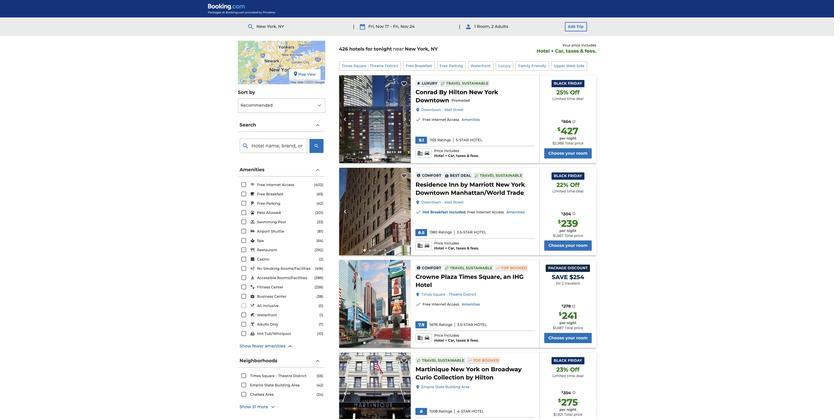 Task type: describe. For each thing, give the bounding box(es) containing it.
for 2 travelers
[[557, 282, 580, 286]]

accessible rooms/facilities
[[257, 276, 307, 280]]

$ for 278
[[562, 304, 564, 307]]

downtown - wall street for 239
[[422, 200, 464, 205]]

hilton inside martinique new york on broadway curio collection by hilton
[[475, 374, 494, 381]]

free down 426 hotels for tonight near new york, ny
[[406, 64, 414, 68]]

sustainable up trade
[[496, 174, 523, 178]]

amenities down crowne plaza times square, an ihg hotel
[[462, 303, 480, 307]]

center inside the residence inn by marriott new york downtown manhattan/world trade center area
[[416, 198, 436, 205]]

0 vertical spatial breakfast
[[415, 64, 433, 68]]

upper west side
[[554, 64, 585, 68]]

property building image for 241
[[339, 260, 411, 348]]

4-star hotel
[[458, 410, 485, 414]]

area down martinique new york on broadway curio collection by hilton
[[462, 385, 470, 390]]

price for 427
[[575, 141, 584, 146]]

internet down 'amenities' dropdown button
[[266, 183, 281, 187]]

free up pets
[[257, 202, 265, 206]]

0 vertical spatial 2
[[492, 24, 494, 29]]

neighborhoods button
[[239, 355, 325, 368]]

1 horizontal spatial top
[[502, 266, 509, 270]]

best deal
[[450, 174, 471, 178]]

travel sustainable up the "conrad by hilton new york downtown - promoted" "element"
[[446, 81, 489, 86]]

25%
[[557, 89, 569, 96]]

photo carousel region for 239
[[339, 168, 411, 256]]

price inside your price includes hotel + car, taxes & fees.
[[572, 43, 581, 47]]

travelers
[[565, 282, 580, 286]]

limited time deal for 427
[[553, 97, 584, 101]]

night for 275
[[567, 408, 577, 412]]

show 31 more
[[240, 405, 268, 410]]

discount
[[568, 266, 588, 271]]

fees. inside your price includes hotel + car, taxes & fees.
[[585, 48, 597, 54]]

0 vertical spatial ny
[[278, 24, 284, 29]]

354
[[564, 391, 571, 396]]

night for 427
[[567, 136, 577, 141]]

time for 275
[[567, 374, 576, 378]]

show for amenities
[[240, 344, 251, 349]]

1 room, 2 adults
[[475, 24, 509, 29]]

comfort for 241
[[422, 266, 442, 270]]

0 vertical spatial by
[[249, 90, 255, 95]]

1
[[475, 24, 476, 29]]

$ for 304
[[562, 212, 563, 215]]

free up 7.9 at right
[[423, 303, 431, 307]]

accessible
[[257, 276, 276, 280]]

(0)
[[319, 304, 324, 308]]

ratings for 239
[[439, 230, 452, 235]]

free down free internet access
[[257, 192, 265, 197]]

$ for 241
[[559, 312, 562, 317]]

go to image #2 image for 239
[[369, 250, 371, 252]]

amenities down trade
[[507, 210, 525, 215]]

$ for 427
[[558, 127, 561, 132]]

go to image #5 image for 241
[[385, 342, 387, 344]]

1 vertical spatial rooms/facilities
[[277, 276, 307, 280]]

0 vertical spatial luxury
[[499, 64, 511, 68]]

district for amenities
[[464, 293, 476, 297]]

fewer
[[252, 344, 264, 349]]

0 horizontal spatial for
[[366, 46, 373, 52]]

friendly
[[532, 64, 547, 68]]

star for 275
[[461, 410, 471, 414]]

free internet access amenities for 427
[[423, 118, 480, 122]]

1 vertical spatial booked
[[482, 359, 499, 363]]

york inside the residence inn by marriott new york downtown manhattan/world trade center area
[[512, 181, 525, 188]]

(64)
[[317, 239, 324, 243]]

23% off
[[557, 366, 580, 373]]

deal for 275
[[577, 374, 584, 378]]

$ 564
[[562, 119, 571, 124]]

conrad
[[416, 89, 438, 96]]

booking.com packages image
[[208, 3, 276, 14]]

choose your room for 427
[[549, 151, 588, 156]]

inclusive
[[263, 304, 279, 308]]

0 horizontal spatial waterfront
[[257, 313, 277, 318]]

conrad by hilton new york downtown - promoted element
[[416, 88, 535, 104]]

plaza
[[441, 274, 458, 281]]

swimming pool
[[257, 220, 286, 225]]

free internet access
[[257, 183, 295, 187]]

price for 241
[[575, 326, 583, 330]]

martinique new york on broadway curio collection by hilton element
[[416, 366, 535, 382]]

internet up the 1105 ratings
[[432, 118, 446, 122]]

hotel inside crowne plaza times square, an ihg hotel
[[416, 282, 432, 289]]

travel sustainable up marriott
[[480, 174, 523, 178]]

swimming
[[257, 220, 277, 225]]

residence inn by marriott new york downtown manhattan/world trade center area element
[[416, 181, 535, 205]]

23%
[[557, 366, 569, 373]]

per for 427
[[560, 136, 566, 141]]

center for (336)
[[271, 285, 284, 290]]

edit
[[569, 24, 576, 29]]

price for 241
[[435, 334, 443, 338]]

go to image #4 image for 241
[[380, 342, 381, 344]]

1 horizontal spatial booked
[[510, 266, 527, 270]]

- down residence
[[442, 200, 444, 205]]

1 vertical spatial for
[[557, 282, 561, 286]]

show fewer amenities
[[240, 344, 286, 349]]

state for times
[[265, 383, 274, 388]]

price includes hotel + car, taxes & fees. for 241
[[435, 334, 479, 343]]

includes for 239
[[444, 241, 459, 246]]

choose your room button for 239
[[545, 241, 592, 251]]

access down manhattan/world
[[492, 210, 504, 215]]

empire state building area for square
[[250, 383, 300, 388]]

free up 'by'
[[440, 64, 448, 68]]

broadway
[[491, 366, 522, 373]]

426 hotels for tonight near new york, ny
[[339, 46, 438, 52]]

times square - theatre district for (42)
[[250, 374, 307, 378]]

0 vertical spatial times square - theatre district
[[342, 64, 398, 68]]

0 vertical spatial top booked
[[502, 266, 527, 270]]

on
[[482, 366, 490, 373]]

5676 ratings
[[430, 323, 453, 327]]

–
[[390, 24, 392, 29]]

times square - theatre district for amenities
[[422, 293, 476, 297]]

2 vertical spatial breakfast
[[431, 210, 448, 215]]

hot for hot breakfast included , free internet access amenities
[[423, 210, 430, 215]]

ratings for 427
[[438, 138, 451, 142]]

fri, nov 17 – fri, nov 24
[[369, 24, 415, 29]]

package discount
[[549, 266, 588, 271]]

crowne plaza times square, an ihg hotel
[[416, 274, 524, 289]]

black friday for 275
[[554, 359, 583, 363]]

by
[[439, 89, 447, 96]]

$ for 239
[[558, 219, 561, 225]]

black for 427
[[554, 81, 567, 86]]

0 horizontal spatial top
[[474, 359, 481, 363]]

empire for martinique new york on broadway curio collection by hilton
[[422, 385, 435, 390]]

0 vertical spatial waterfront
[[471, 64, 491, 68]]

free down 'amenities' dropdown button
[[257, 183, 265, 187]]

times down neighborhoods
[[250, 374, 261, 378]]

0 vertical spatial york,
[[267, 24, 277, 29]]

access up the 5676 ratings
[[447, 303, 460, 307]]

your for 427
[[566, 151, 576, 156]]

1380
[[430, 230, 438, 235]]

amenities button
[[239, 164, 325, 177]]

time for 427
[[567, 97, 576, 101]]

$ 241 per night $1,687 total price
[[553, 310, 583, 330]]

property building image for 427
[[339, 75, 411, 163]]

room,
[[477, 24, 491, 29]]

278
[[564, 304, 571, 309]]

inn
[[449, 181, 459, 188]]

travel sustainable up 'martinique'
[[422, 359, 465, 363]]

your price includes hotel + car, taxes & fees.
[[537, 43, 597, 54]]

internet right ,
[[477, 210, 491, 215]]

manhattan/world
[[451, 189, 506, 196]]

family
[[519, 64, 531, 68]]

241
[[562, 310, 578, 322]]

0 vertical spatial free breakfast
[[406, 64, 433, 68]]

1 (42) from the top
[[317, 201, 324, 206]]

curio
[[416, 374, 432, 381]]

22%
[[557, 182, 569, 189]]

+ inside your price includes hotel + car, taxes & fees.
[[551, 48, 554, 54]]

black for 275
[[554, 359, 567, 363]]

travel sustainable up crowne plaza times square, an ihg hotel
[[450, 266, 493, 270]]

1 vertical spatial breakfast
[[266, 192, 284, 197]]

state for martinique
[[436, 385, 445, 390]]

car, for 239
[[448, 246, 456, 251]]

- down plaza
[[447, 293, 448, 297]]

0 horizontal spatial adults
[[257, 323, 269, 327]]

0 vertical spatial theatre
[[370, 64, 384, 68]]

(201)
[[315, 211, 324, 215]]

0 vertical spatial adults
[[495, 24, 509, 29]]

off for 275
[[570, 366, 580, 373]]

all
[[257, 304, 262, 308]]

your for 239
[[566, 243, 576, 248]]

night for 241
[[567, 321, 577, 326]]

travel up plaza
[[450, 266, 465, 270]]

$ 427 per night $2,986 total price
[[553, 126, 584, 146]]

,
[[466, 210, 467, 215]]

limited time deal for 239
[[553, 189, 584, 193]]

fees. for 427
[[471, 154, 479, 158]]

save
[[552, 274, 568, 281]]

wall for 427
[[445, 108, 452, 112]]

0 vertical spatial parking
[[449, 64, 463, 68]]

8.5
[[419, 230, 425, 235]]

photo carousel region for 275
[[339, 353, 411, 420]]

1008
[[430, 410, 438, 414]]

4-
[[458, 410, 461, 414]]

upper
[[554, 64, 566, 68]]

area right chelsea
[[266, 393, 274, 397]]

travel up 'martinique'
[[422, 359, 437, 363]]

times down the crowne
[[422, 293, 432, 297]]

taxes inside your price includes hotel + car, taxes & fees.
[[566, 48, 579, 54]]

$ 278
[[562, 304, 571, 309]]

collection
[[434, 374, 465, 381]]

comfort for 239
[[422, 174, 442, 178]]

travel up marriott
[[480, 174, 495, 178]]

sustainable up crowne plaza times square, an ihg hotel element
[[466, 266, 493, 270]]

martinique new york on broadway curio collection by hilton
[[416, 366, 522, 381]]

chelsea area
[[250, 393, 274, 397]]

2 fri, from the left
[[393, 24, 400, 29]]

price for 275
[[574, 413, 583, 417]]

- down 426 hotels for tonight near new york, ny
[[368, 64, 369, 68]]

limited for 239
[[553, 189, 566, 193]]

1008 ratings
[[430, 410, 453, 414]]

3.5- for 241
[[458, 323, 464, 327]]

airport shuttle
[[257, 229, 284, 234]]

side
[[577, 64, 585, 68]]

room for 427
[[577, 151, 588, 156]]

empire state building area for new
[[422, 385, 470, 390]]

limited time deal for 275
[[553, 374, 584, 378]]

3.5- for 239
[[457, 230, 464, 235]]

property building image for 239
[[339, 168, 411, 256]]

adults only
[[257, 323, 279, 327]]

map
[[299, 72, 306, 77]]

night for 239
[[567, 229, 577, 233]]

choose for 241
[[549, 336, 565, 341]]

3.5-star hotel for 241
[[458, 323, 487, 327]]

& for 427
[[467, 154, 470, 158]]

(33)
[[317, 220, 324, 224]]

time for 239
[[567, 189, 576, 193]]

taxes for 241
[[457, 339, 466, 343]]

edit trip
[[569, 24, 584, 29]]

crowne
[[416, 274, 440, 281]]

choose your room for 239
[[549, 243, 588, 248]]

go to image #3 image for 241
[[374, 342, 376, 344]]

427
[[561, 126, 579, 137]]

go to image #1 image for 239
[[364, 250, 366, 252]]

your
[[563, 43, 571, 47]]

friday for 239
[[568, 174, 583, 178]]

(389)
[[315, 276, 324, 280]]

black friday for 427
[[554, 81, 583, 86]]

access up 5- on the top right of page
[[447, 118, 460, 122]]

map view
[[299, 72, 316, 77]]

amenities
[[265, 344, 286, 349]]

new inside martinique new york on broadway curio collection by hilton
[[451, 366, 465, 373]]

your for 241
[[566, 336, 576, 341]]

amenities inside dropdown button
[[240, 167, 265, 173]]

0 horizontal spatial free breakfast
[[257, 192, 284, 197]]

choose your room for 241
[[549, 336, 588, 341]]

new inside conrad by hilton new york downtown
[[469, 89, 483, 96]]

area inside the residence inn by marriott new york downtown manhattan/world trade center area
[[438, 198, 452, 205]]

center for (38)
[[274, 295, 287, 299]]

new york, ny
[[257, 24, 284, 29]]

save $254
[[552, 274, 585, 281]]

564
[[564, 119, 571, 124]]

crowne plaza times square, an ihg hotel element
[[416, 273, 535, 289]]



Task type: locate. For each thing, give the bounding box(es) containing it.
$ left 275
[[558, 398, 561, 404]]

black friday up 22% off
[[554, 174, 583, 178]]

show 31 more button
[[240, 404, 324, 411]]

rooms/facilities up accessible rooms/facilities
[[281, 267, 311, 271]]

3 price includes hotel + car, taxes & fees. from the top
[[435, 334, 479, 343]]

3.5-star hotel for 239
[[457, 230, 487, 235]]

2 per from the top
[[560, 229, 566, 233]]

0 vertical spatial for
[[366, 46, 373, 52]]

3 go to image #2 image from the top
[[369, 342, 371, 344]]

black friday up '25% off'
[[554, 81, 583, 86]]

1 vertical spatial wall
[[445, 200, 452, 205]]

3 deal from the top
[[577, 374, 584, 378]]

includes down the 5676 ratings
[[444, 334, 459, 338]]

hotel inside your price includes hotel + car, taxes & fees.
[[537, 48, 550, 54]]

ratings right 5676
[[439, 323, 453, 327]]

times down 426
[[342, 64, 353, 68]]

star for 241
[[464, 323, 474, 327]]

price down 1380 ratings
[[435, 241, 443, 246]]

4 night from the top
[[567, 408, 577, 412]]

go to image #5 image
[[385, 157, 387, 159], [385, 250, 387, 252], [385, 342, 387, 344]]

best
[[450, 174, 460, 178]]

(42) down (63)
[[317, 201, 324, 206]]

1 horizontal spatial for
[[557, 282, 561, 286]]

total right $1,687
[[565, 326, 574, 330]]

2 vertical spatial times square - theatre district
[[250, 374, 307, 378]]

per inside $ 241 per night $1,687 total price
[[560, 321, 566, 326]]

comfort
[[422, 174, 442, 178], [422, 266, 442, 270]]

luxury
[[499, 64, 511, 68], [422, 81, 438, 86]]

property building image
[[339, 75, 411, 163], [339, 168, 411, 256], [339, 260, 411, 348], [339, 353, 411, 420]]

square,
[[479, 274, 502, 281]]

theatre for amenities
[[449, 293, 463, 297]]

limited down 25%
[[553, 97, 566, 101]]

3.5- right the 5676 ratings
[[458, 323, 464, 327]]

by inside the residence inn by marriott new york downtown manhattan/world trade center area
[[461, 181, 468, 188]]

1 time from the top
[[567, 97, 576, 101]]

0 vertical spatial free internet access amenities
[[423, 118, 480, 122]]

3 choose your room button from the top
[[545, 333, 592, 344]]

street for 239
[[453, 200, 464, 205]]

property building image for 275
[[339, 353, 411, 420]]

package
[[549, 266, 567, 271]]

hot breakfast included , free internet access amenities
[[423, 210, 525, 215]]

near
[[393, 46, 404, 52]]

spa
[[257, 239, 264, 243]]

1 wall from the top
[[445, 108, 452, 112]]

top up an
[[502, 266, 509, 270]]

wall up included
[[445, 200, 452, 205]]

fees.
[[585, 48, 597, 54], [471, 154, 479, 158], [471, 246, 479, 251], [471, 339, 479, 343]]

no
[[257, 267, 262, 271]]

1 horizontal spatial fri,
[[393, 24, 400, 29]]

district for (42)
[[293, 374, 307, 378]]

0 vertical spatial booked
[[510, 266, 527, 270]]

2 go to image #2 image from the top
[[369, 250, 371, 252]]

2 vertical spatial go to image #2 image
[[369, 342, 371, 344]]

free parking up 'by'
[[440, 64, 463, 68]]

0 vertical spatial includes
[[444, 149, 459, 153]]

2 black from the top
[[554, 174, 567, 178]]

per up $1,667
[[560, 229, 566, 233]]

total inside $ 241 per night $1,687 total price
[[565, 326, 574, 330]]

car, for 241
[[448, 339, 456, 343]]

$ inside $ 241 per night $1,687 total price
[[559, 312, 562, 317]]

off for 427
[[570, 89, 580, 96]]

luxury up the conrad
[[422, 81, 438, 86]]

- down neighborhoods dropdown button
[[276, 374, 277, 378]]

2 price from the top
[[435, 241, 443, 246]]

tub/whirlpool
[[265, 332, 291, 336]]

1 black from the top
[[554, 81, 567, 86]]

car, inside your price includes hotel + car, taxes & fees.
[[556, 48, 565, 54]]

2 photo carousel region from the top
[[339, 168, 411, 256]]

0 vertical spatial district
[[385, 64, 398, 68]]

1 limited time deal from the top
[[553, 97, 584, 101]]

2 | from the left
[[459, 24, 461, 29]]

hot for hot tub/whirlpool
[[257, 332, 264, 336]]

car, down the 1105 ratings
[[448, 154, 456, 158]]

0 horizontal spatial district
[[293, 374, 307, 378]]

includes for 241
[[444, 334, 459, 338]]

0 vertical spatial 3.5-star hotel
[[457, 230, 487, 235]]

2 limited time deal from the top
[[553, 189, 584, 193]]

1 vertical spatial 3.5-star hotel
[[458, 323, 487, 327]]

(292)
[[315, 248, 324, 252]]

go to image #4 image for 427
[[380, 157, 381, 159]]

1 vertical spatial by
[[461, 181, 468, 188]]

square
[[354, 64, 367, 68], [433, 293, 446, 297], [262, 374, 275, 378]]

17
[[385, 24, 389, 29]]

2 vertical spatial off
[[570, 366, 580, 373]]

wall down conrad by hilton new york downtown
[[445, 108, 452, 112]]

district down 426 hotels for tonight near new york, ny
[[385, 64, 398, 68]]

3 friday from the top
[[568, 359, 583, 363]]

5-
[[456, 138, 460, 142]]

$1,667
[[553, 234, 564, 238]]

2 your from the top
[[566, 243, 576, 248]]

$ inside $ 278
[[562, 304, 564, 307]]

| for 1 room, 2 adults
[[459, 24, 461, 29]]

0 vertical spatial 3.5-
[[457, 230, 464, 235]]

3 go to image #3 image from the top
[[374, 342, 376, 344]]

1 go to image #2 image from the top
[[369, 157, 371, 159]]

square for free internet access
[[433, 293, 446, 297]]

go to image #3 image
[[374, 157, 376, 159], [374, 250, 376, 252], [374, 342, 376, 344]]

0 vertical spatial york
[[485, 89, 499, 96]]

3 room from the top
[[577, 336, 588, 341]]

choose your room button down $1,687
[[545, 333, 592, 344]]

+ for 427
[[445, 154, 447, 158]]

(7)
[[319, 323, 324, 327]]

2 off from the top
[[571, 182, 580, 189]]

free internet access amenities up the 5676 ratings
[[423, 303, 480, 307]]

black up 23%
[[554, 359, 567, 363]]

street for 427
[[453, 108, 464, 112]]

2 vertical spatial choose
[[549, 336, 565, 341]]

access down 'amenities' dropdown button
[[282, 183, 295, 187]]

fri,
[[369, 24, 375, 29], [393, 24, 400, 29]]

deal for 427
[[577, 97, 584, 101]]

per up $1,687
[[560, 321, 566, 326]]

square for empire state building area
[[262, 374, 275, 378]]

fitness center
[[257, 285, 284, 290]]

star right the 1105 ratings
[[460, 138, 469, 142]]

1 photo carousel region from the top
[[339, 75, 411, 163]]

ratings for 275
[[439, 410, 453, 414]]

3 includes from the top
[[444, 334, 459, 338]]

1 vertical spatial comfort
[[422, 266, 442, 270]]

night
[[567, 136, 577, 141], [567, 229, 577, 233], [567, 321, 577, 326], [567, 408, 577, 412]]

photo carousel region for 241
[[339, 260, 411, 348]]

taxes for 427
[[457, 154, 466, 158]]

$ for 275
[[558, 398, 561, 404]]

comfort up residence
[[422, 174, 442, 178]]

$1,921
[[554, 413, 564, 417]]

breakfast left included
[[431, 210, 448, 215]]

- down 'by'
[[442, 108, 444, 112]]

1 vertical spatial free breakfast
[[257, 192, 284, 197]]

amenities
[[462, 118, 480, 122], [240, 167, 265, 173], [507, 210, 525, 215], [462, 303, 480, 307]]

breakfast up the conrad
[[415, 64, 433, 68]]

pets allowed
[[257, 211, 281, 215]]

0 horizontal spatial york
[[466, 366, 480, 373]]

new inside the residence inn by marriott new york downtown manhattan/world trade center area
[[496, 181, 510, 188]]

square down plaza
[[433, 293, 446, 297]]

1 property building image from the top
[[339, 75, 411, 163]]

included
[[449, 210, 466, 215]]

3 property building image from the top
[[339, 260, 411, 348]]

$ inside $ 354
[[562, 391, 563, 394]]

(336)
[[315, 285, 324, 290]]

1 limited from the top
[[553, 97, 566, 101]]

2 vertical spatial by
[[466, 374, 474, 381]]

go to image #1 image
[[364, 157, 366, 159], [364, 250, 366, 252], [364, 342, 366, 344]]

1 vertical spatial free parking
[[257, 202, 281, 206]]

| up hotels
[[353, 24, 355, 29]]

total right $1,667
[[565, 234, 574, 238]]

1 price from the top
[[435, 149, 443, 153]]

total inside the $ 427 per night $2,986 total price
[[565, 141, 574, 146]]

3 your from the top
[[566, 336, 576, 341]]

0 vertical spatial deal
[[577, 97, 584, 101]]

1 horizontal spatial ny
[[431, 46, 438, 52]]

$254
[[570, 274, 585, 281]]

black friday
[[554, 81, 583, 86], [554, 174, 583, 178], [554, 359, 583, 363]]

4 photo carousel region from the top
[[339, 353, 411, 420]]

travel up conrad by hilton new york downtown
[[446, 81, 461, 86]]

total right $1,921
[[565, 413, 573, 417]]

top booked up on
[[474, 359, 499, 363]]

1 vertical spatial time
[[567, 189, 576, 193]]

(416)
[[315, 267, 324, 271]]

black up 22%
[[554, 174, 567, 178]]

per for 239
[[560, 229, 566, 233]]

price for 239
[[575, 234, 583, 238]]

| for fri, nov 17 – fri, nov 24
[[353, 24, 355, 29]]

2 room from the top
[[577, 243, 588, 248]]

(56)
[[317, 374, 324, 378]]

amenities up 5-star hotel
[[462, 118, 480, 122]]

1 vertical spatial top booked
[[474, 359, 499, 363]]

1 vertical spatial york
[[512, 181, 525, 188]]

1 | from the left
[[353, 24, 355, 29]]

sustainable up the "conrad by hilton new york downtown - promoted" "element"
[[462, 81, 489, 86]]

2 horizontal spatial york
[[512, 181, 525, 188]]

2 choose from the top
[[549, 243, 565, 248]]

fees. for 239
[[471, 246, 479, 251]]

deal
[[461, 174, 471, 178]]

night inside "$ 275 per night $1,921 total price"
[[567, 408, 577, 412]]

night inside $ 241 per night $1,687 total price
[[567, 321, 577, 326]]

2 downtown - wall street from the top
[[422, 200, 464, 205]]

price right the your at the right top of the page
[[572, 43, 581, 47]]

& for 239
[[467, 246, 470, 251]]

2 choose your room from the top
[[549, 243, 588, 248]]

hilton inside conrad by hilton new york downtown
[[449, 89, 468, 96]]

total inside $ 239 per night $1,667 total price
[[565, 234, 574, 238]]

1 your from the top
[[566, 151, 576, 156]]

1 vertical spatial off
[[571, 182, 580, 189]]

hot up 8.5 on the right bottom of page
[[423, 210, 430, 215]]

price down 241
[[575, 326, 583, 330]]

2 vertical spatial black friday
[[554, 359, 583, 363]]

2 vertical spatial limited time deal
[[553, 374, 584, 378]]

4 per from the top
[[560, 408, 566, 412]]

total for 275
[[565, 413, 573, 417]]

1 off from the top
[[570, 89, 580, 96]]

1 choose your room from the top
[[549, 151, 588, 156]]

price includes hotel + car, taxes & fees. for 239
[[435, 241, 479, 251]]

times square - theatre district down tonight on the top left of page
[[342, 64, 398, 68]]

1 vertical spatial friday
[[568, 174, 583, 178]]

2 choose your room button from the top
[[545, 241, 592, 251]]

car, for 427
[[448, 154, 456, 158]]

& for 241
[[467, 339, 470, 343]]

taxes for 239
[[457, 246, 466, 251]]

1 choose from the top
[[549, 151, 565, 156]]

1 show from the top
[[240, 344, 251, 349]]

total for 427
[[565, 141, 574, 146]]

1 vertical spatial go to image #2 image
[[369, 250, 371, 252]]

1 vertical spatial black friday
[[554, 174, 583, 178]]

1 vertical spatial center
[[271, 285, 284, 290]]

1 includes from the top
[[444, 149, 459, 153]]

1 horizontal spatial free parking
[[440, 64, 463, 68]]

3 limited from the top
[[553, 374, 566, 378]]

wall
[[445, 108, 452, 112], [445, 200, 452, 205]]

ratings for 241
[[439, 323, 453, 327]]

0 horizontal spatial state
[[265, 383, 274, 388]]

3 off from the top
[[570, 366, 580, 373]]

downtown - wall street
[[422, 108, 464, 112], [422, 200, 464, 205]]

0 horizontal spatial top booked
[[474, 359, 499, 363]]

3 time from the top
[[567, 374, 576, 378]]

(34)
[[317, 393, 324, 397]]

black for 239
[[554, 174, 567, 178]]

per inside "$ 275 per night $1,921 total price"
[[560, 408, 566, 412]]

waterfront
[[471, 64, 491, 68], [257, 313, 277, 318]]

0 horizontal spatial ny
[[278, 24, 284, 29]]

$1,687
[[553, 326, 564, 330]]

ny
[[278, 24, 284, 29], [431, 46, 438, 52]]

3 limited time deal from the top
[[553, 374, 584, 378]]

2 nov from the left
[[401, 24, 409, 29]]

1 vertical spatial downtown - wall street
[[422, 200, 464, 205]]

2 comfort from the top
[[422, 266, 442, 270]]

2 night from the top
[[567, 229, 577, 233]]

choose down $2,986
[[549, 151, 565, 156]]

your down $ 239 per night $1,667 total price at the right bottom
[[566, 243, 576, 248]]

1 vertical spatial choose your room
[[549, 243, 588, 248]]

edit trip button
[[565, 22, 587, 31]]

1 deal from the top
[[577, 97, 584, 101]]

+ for 239
[[445, 246, 447, 251]]

2 free internet access amenities from the top
[[423, 303, 480, 307]]

street down conrad by hilton new york downtown
[[453, 108, 464, 112]]

photo carousel region for 427
[[339, 75, 411, 163]]

2 horizontal spatial square
[[433, 293, 446, 297]]

$ inside $ 564
[[562, 119, 563, 122]]

travel sustainable
[[446, 81, 489, 86], [480, 174, 523, 178], [450, 266, 493, 270], [422, 359, 465, 363]]

choose your room button down $1,667
[[545, 241, 592, 251]]

show
[[240, 344, 251, 349], [240, 405, 251, 410]]

$ left the 354
[[562, 391, 563, 394]]

price down 239 on the right of page
[[575, 234, 583, 238]]

friday for 427
[[568, 81, 583, 86]]

york
[[485, 89, 499, 96], [512, 181, 525, 188], [466, 366, 480, 373]]

2 friday from the top
[[568, 174, 583, 178]]

per
[[560, 136, 566, 141], [560, 229, 566, 233], [560, 321, 566, 326], [560, 408, 566, 412]]

1 vertical spatial 2
[[562, 282, 564, 286]]

total inside "$ 275 per night $1,921 total price"
[[565, 413, 573, 417]]

3 photo carousel region from the top
[[339, 260, 411, 348]]

night down the 354
[[567, 408, 577, 412]]

4 property building image from the top
[[339, 353, 411, 420]]

nov left 24
[[401, 24, 409, 29]]

1 vertical spatial hilton
[[475, 374, 494, 381]]

per inside $ 239 per night $1,667 total price
[[560, 229, 566, 233]]

(42) up (34)
[[317, 383, 324, 388]]

1 per from the top
[[560, 136, 566, 141]]

access
[[447, 118, 460, 122], [282, 183, 295, 187], [492, 210, 504, 215], [447, 303, 460, 307]]

2 (42) from the top
[[317, 383, 324, 388]]

free parking up pets allowed
[[257, 202, 281, 206]]

york inside conrad by hilton new york downtown
[[485, 89, 499, 96]]

show for neighborhoods
[[240, 405, 251, 410]]

1 horizontal spatial adults
[[495, 24, 509, 29]]

2 horizontal spatial theatre
[[449, 293, 463, 297]]

hilton down on
[[475, 374, 494, 381]]

business center
[[257, 295, 287, 299]]

2 vertical spatial square
[[262, 374, 275, 378]]

top booked up ihg
[[502, 266, 527, 270]]

2 go to image #1 image from the top
[[364, 250, 366, 252]]

search
[[240, 122, 256, 128]]

show fewer amenities button
[[240, 343, 324, 350]]

1 black friday from the top
[[554, 81, 583, 86]]

2 wall from the top
[[445, 200, 452, 205]]

1 horizontal spatial hilton
[[475, 374, 494, 381]]

total for 241
[[565, 326, 574, 330]]

off right 23%
[[570, 366, 580, 373]]

$ 304
[[562, 212, 572, 217]]

york inside martinique new york on broadway curio collection by hilton
[[466, 366, 480, 373]]

1 go to image #3 image from the top
[[374, 157, 376, 159]]

room down the $ 427 per night $2,986 total price
[[577, 151, 588, 156]]

3.5- right 1380 ratings
[[457, 230, 464, 235]]

Hotel name, brand, or keyword text field
[[240, 139, 307, 153]]

3 go to image #4 image from the top
[[380, 342, 381, 344]]

night inside the $ 427 per night $2,986 total price
[[567, 136, 577, 141]]

fri, left 17
[[369, 24, 375, 29]]

time
[[567, 97, 576, 101], [567, 189, 576, 193], [567, 374, 576, 378]]

choose your room button for 427
[[545, 148, 592, 159]]

1 vertical spatial choose your room button
[[545, 241, 592, 251]]

deal for 239
[[577, 189, 584, 193]]

recommended button
[[238, 98, 325, 113]]

times inside crowne plaza times square, an ihg hotel
[[459, 274, 477, 281]]

0 vertical spatial downtown - wall street
[[422, 108, 464, 112]]

total for 239
[[565, 234, 574, 238]]

hot
[[423, 210, 430, 215], [257, 332, 264, 336]]

0 horizontal spatial fri,
[[369, 24, 375, 29]]

1 horizontal spatial square
[[354, 64, 367, 68]]

hotels
[[350, 46, 365, 52]]

off for 239
[[571, 182, 580, 189]]

1 room from the top
[[577, 151, 588, 156]]

1 comfort from the top
[[422, 174, 442, 178]]

friday up 22% off
[[568, 174, 583, 178]]

star down ,
[[464, 230, 473, 235]]

tonight
[[374, 46, 392, 52]]

1 horizontal spatial free breakfast
[[406, 64, 433, 68]]

empire
[[250, 383, 264, 388], [422, 385, 435, 390]]

luxury left family
[[499, 64, 511, 68]]

2 go to image #5 image from the top
[[385, 250, 387, 252]]

center down accessible rooms/facilities
[[271, 285, 284, 290]]

1 downtown - wall street from the top
[[422, 108, 464, 112]]

empire state building area
[[250, 383, 300, 388], [422, 385, 470, 390]]

downtown inside conrad by hilton new york downtown
[[416, 97, 450, 104]]

free internet access amenities for 241
[[423, 303, 480, 307]]

2 go to image #4 image from the top
[[380, 250, 381, 252]]

31
[[252, 405, 256, 410]]

per inside the $ 427 per night $2,986 total price
[[560, 136, 566, 141]]

theatre down plaza
[[449, 293, 463, 297]]

car, down the your at the right top of the page
[[556, 48, 565, 54]]

go to image #3 image for 427
[[374, 157, 376, 159]]

2 vertical spatial district
[[293, 374, 307, 378]]

$ left 304
[[562, 212, 563, 215]]

room
[[577, 151, 588, 156], [577, 243, 588, 248], [577, 336, 588, 341]]

0 horizontal spatial nov
[[376, 24, 384, 29]]

0 vertical spatial go to image #3 image
[[374, 157, 376, 159]]

1 night from the top
[[567, 136, 577, 141]]

price inside "$ 275 per night $1,921 total price"
[[574, 413, 583, 417]]

limited time deal down the "23% off"
[[553, 374, 584, 378]]

1 vertical spatial york,
[[418, 46, 430, 52]]

2 deal from the top
[[577, 189, 584, 193]]

2 vertical spatial go to image #4 image
[[380, 342, 381, 344]]

8
[[420, 409, 423, 415]]

1 horizontal spatial waterfront
[[471, 64, 491, 68]]

friday up '25% off'
[[568, 81, 583, 86]]

1 fri, from the left
[[369, 24, 375, 29]]

deal
[[577, 97, 584, 101], [577, 189, 584, 193], [577, 374, 584, 378]]

$ inside $ 304
[[562, 212, 563, 215]]

1 horizontal spatial 2
[[562, 282, 564, 286]]

0 horizontal spatial luxury
[[422, 81, 438, 86]]

area up show 31 more button
[[292, 383, 300, 388]]

your down $ 241 per night $1,687 total price
[[566, 336, 576, 341]]

fees. for 241
[[471, 339, 479, 343]]

theatre down tonight on the top left of page
[[370, 64, 384, 68]]

price inside the $ 427 per night $2,986 total price
[[575, 141, 584, 146]]

1 price includes hotel + car, taxes & fees. from the top
[[435, 149, 479, 158]]

& inside your price includes hotel + car, taxes & fees.
[[581, 48, 584, 54]]

0 horizontal spatial square
[[262, 374, 275, 378]]

top booked
[[502, 266, 527, 270], [474, 359, 499, 363]]

price includes hotel + car, taxes & fees. for 427
[[435, 149, 479, 158]]

choose for 427
[[549, 151, 565, 156]]

1 horizontal spatial nov
[[401, 24, 409, 29]]

2 show from the top
[[240, 405, 251, 410]]

price inside $ 241 per night $1,687 total price
[[575, 326, 583, 330]]

center
[[416, 198, 436, 205], [271, 285, 284, 290], [274, 295, 287, 299]]

0 vertical spatial choose
[[549, 151, 565, 156]]

pets
[[257, 211, 265, 215]]

all inclusive
[[257, 304, 279, 308]]

0 vertical spatial go to image #4 image
[[380, 157, 381, 159]]

room down $ 239 per night $1,667 total price at the right bottom
[[577, 243, 588, 248]]

night down the 278
[[567, 321, 577, 326]]

go to image #4 image
[[380, 157, 381, 159], [380, 250, 381, 252], [380, 342, 381, 344]]

0 vertical spatial go to image #1 image
[[364, 157, 366, 159]]

2
[[492, 24, 494, 29], [562, 282, 564, 286]]

2 limited from the top
[[553, 189, 566, 193]]

0 vertical spatial free parking
[[440, 64, 463, 68]]

1 vertical spatial limited
[[553, 189, 566, 193]]

off
[[570, 89, 580, 96], [571, 182, 580, 189], [570, 366, 580, 373]]

2 horizontal spatial times square - theatre district
[[422, 293, 476, 297]]

3.5-star hotel
[[457, 230, 487, 235], [458, 323, 487, 327]]

star for 427
[[460, 138, 469, 142]]

$ inside the $ 427 per night $2,986 total price
[[558, 127, 561, 132]]

7.9
[[419, 323, 425, 328]]

casino
[[257, 257, 269, 262]]

$ inside "$ 275 per night $1,921 total price"
[[558, 398, 561, 404]]

3 per from the top
[[560, 321, 566, 326]]

1 vertical spatial room
[[577, 243, 588, 248]]

1 vertical spatial parking
[[266, 202, 281, 206]]

0 horizontal spatial 2
[[492, 24, 494, 29]]

choose your room down $1,687
[[549, 336, 588, 341]]

1 horizontal spatial york,
[[418, 46, 430, 52]]

(2)
[[319, 257, 324, 262]]

sustainable up collection
[[438, 359, 465, 363]]

2 property building image from the top
[[339, 168, 411, 256]]

0 horizontal spatial empire state building area
[[250, 383, 300, 388]]

2 price includes hotel + car, taxes & fees. from the top
[[435, 241, 479, 251]]

free right ,
[[468, 210, 476, 215]]

3 go to image #1 image from the top
[[364, 342, 366, 344]]

deal down '25% off'
[[577, 97, 584, 101]]

3 choose from the top
[[549, 336, 565, 341]]

$ inside $ 239 per night $1,667 total price
[[558, 219, 561, 225]]

$ left 564
[[562, 119, 563, 122]]

center up inclusive
[[274, 295, 287, 299]]

for right hotels
[[366, 46, 373, 52]]

per up $1,921
[[560, 408, 566, 412]]

limited for 427
[[553, 97, 566, 101]]

room down $ 241 per night $1,687 total price
[[577, 336, 588, 341]]

1 horizontal spatial york
[[485, 89, 499, 96]]

smoking
[[263, 267, 280, 271]]

304
[[564, 212, 572, 217]]

$
[[562, 119, 563, 122], [558, 127, 561, 132], [562, 212, 563, 215], [558, 219, 561, 225], [562, 304, 564, 307], [559, 312, 562, 317], [562, 391, 563, 394], [558, 398, 561, 404]]

1 nov from the left
[[376, 24, 384, 29]]

go to image #3 image for 239
[[374, 250, 376, 252]]

1 vertical spatial luxury
[[422, 81, 438, 86]]

downtown inside the residence inn by marriott new york downtown manhattan/world trade center area
[[416, 189, 450, 196]]

1 choose your room button from the top
[[545, 148, 592, 159]]

-
[[368, 64, 369, 68], [442, 108, 444, 112], [442, 200, 444, 205], [447, 293, 448, 297], [276, 374, 277, 378]]

theatre down neighborhoods dropdown button
[[278, 374, 292, 378]]

25% off
[[557, 89, 580, 96]]

internet up the 5676 ratings
[[432, 303, 446, 307]]

0 vertical spatial street
[[453, 108, 464, 112]]

3 choose your room from the top
[[549, 336, 588, 341]]

fitness
[[257, 285, 270, 290]]

3 price from the top
[[435, 334, 443, 338]]

no smoking rooms/facilities
[[257, 267, 311, 271]]

2 time from the top
[[567, 189, 576, 193]]

go to image #2 image
[[369, 157, 371, 159], [369, 250, 371, 252], [369, 342, 371, 344]]

by
[[249, 90, 255, 95], [461, 181, 468, 188], [466, 374, 474, 381]]

sort
[[238, 90, 248, 95]]

go to image #5 image for 239
[[385, 250, 387, 252]]

theatre for (42)
[[278, 374, 292, 378]]

1 vertical spatial deal
[[577, 189, 584, 193]]

hotel
[[537, 48, 550, 54], [470, 138, 483, 142], [435, 154, 444, 158], [474, 230, 487, 235], [435, 246, 444, 251], [416, 282, 432, 289], [475, 323, 487, 327], [435, 339, 444, 343], [472, 410, 485, 414]]

parking
[[449, 64, 463, 68], [266, 202, 281, 206]]

night down 564
[[567, 136, 577, 141]]

free internet access amenities
[[423, 118, 480, 122], [423, 303, 480, 307]]

adults left only
[[257, 323, 269, 327]]

night inside $ 239 per night $1,667 total price
[[567, 229, 577, 233]]

0 horizontal spatial parking
[[266, 202, 281, 206]]

$ for 564
[[562, 119, 563, 122]]

2 street from the top
[[453, 200, 464, 205]]

2 black friday from the top
[[554, 174, 583, 178]]

3 night from the top
[[567, 321, 577, 326]]

3 black from the top
[[554, 359, 567, 363]]

+ for 241
[[445, 339, 447, 343]]

photo carousel region
[[339, 75, 411, 163], [339, 168, 411, 256], [339, 260, 411, 348], [339, 353, 411, 420]]

go to image #2 image for 241
[[369, 342, 371, 344]]

0 vertical spatial square
[[354, 64, 367, 68]]

2 vertical spatial deal
[[577, 374, 584, 378]]

1 go to image #1 image from the top
[[364, 157, 366, 159]]

price for 427
[[435, 149, 443, 153]]

1 vertical spatial go to image #5 image
[[385, 250, 387, 252]]

2 vertical spatial includes
[[444, 334, 459, 338]]

2 includes from the top
[[444, 241, 459, 246]]

free up 9.1
[[423, 118, 431, 122]]

state
[[265, 383, 274, 388], [436, 385, 445, 390]]

recommended
[[241, 103, 273, 108]]

22% off
[[557, 182, 580, 189]]

per for 275
[[560, 408, 566, 412]]

ratings right 1008
[[439, 410, 453, 414]]

3 go to image #5 image from the top
[[385, 342, 387, 344]]

time down '25% off'
[[567, 97, 576, 101]]

by inside martinique new york on broadway curio collection by hilton
[[466, 374, 474, 381]]

price inside $ 239 per night $1,667 total price
[[575, 234, 583, 238]]

0 horizontal spatial york,
[[267, 24, 277, 29]]

1 go to image #5 image from the top
[[385, 157, 387, 159]]

2 go to image #3 image from the top
[[374, 250, 376, 252]]

1 go to image #4 image from the top
[[380, 157, 381, 159]]

black friday for 239
[[554, 174, 583, 178]]

deal down the "23% off"
[[577, 374, 584, 378]]

$ for 354
[[562, 391, 563, 394]]

0 vertical spatial rooms/facilities
[[281, 267, 311, 271]]

1 free internet access amenities from the top
[[423, 118, 480, 122]]

empire state building area down collection
[[422, 385, 470, 390]]

state up chelsea area on the bottom left
[[265, 383, 274, 388]]

0 horizontal spatial hot
[[257, 332, 264, 336]]

1 friday from the top
[[568, 81, 583, 86]]

1 street from the top
[[453, 108, 464, 112]]

go to image #1 image for 427
[[364, 157, 366, 159]]

wall for 239
[[445, 200, 452, 205]]

empire up chelsea
[[250, 383, 264, 388]]

3 black friday from the top
[[554, 359, 583, 363]]

restaurant
[[257, 248, 277, 252]]



Task type: vqa. For each thing, say whether or not it's contained in the screenshot.


